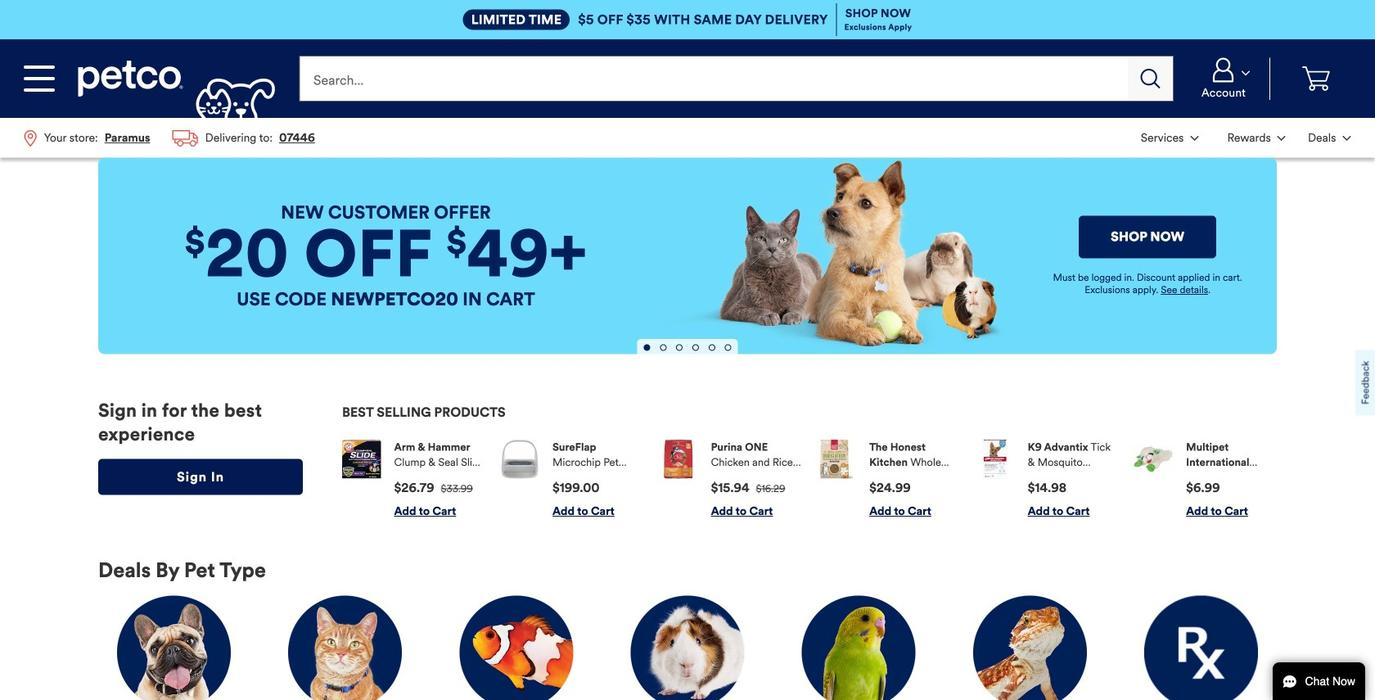 Task type: locate. For each thing, give the bounding box(es) containing it.
list
[[13, 118, 326, 158], [1130, 118, 1363, 157], [342, 427, 1278, 532]]

5 list item from the left
[[976, 440, 1119, 519]]

search image
[[1141, 69, 1161, 88]]

bird deals image
[[802, 596, 916, 700]]

1 list item from the left
[[342, 440, 485, 519]]

2 list item from the left
[[501, 440, 644, 519]]

list item
[[342, 440, 485, 519], [501, 440, 644, 519], [659, 440, 802, 519], [818, 440, 961, 519], [976, 440, 1119, 519], [1135, 440, 1278, 519]]

reptile deals image
[[974, 596, 1087, 700]]

dog deals image
[[117, 596, 231, 700]]



Task type: describe. For each thing, give the bounding box(es) containing it.
3 list item from the left
[[659, 440, 802, 519]]

6 list item from the left
[[1135, 440, 1278, 519]]

small pet deals image
[[631, 596, 745, 700]]

cat deals image
[[288, 596, 402, 700]]

pet pharmacy image
[[1145, 596, 1259, 700]]

fish deals image
[[460, 596, 574, 700]]

Search search field
[[299, 56, 1129, 102]]

4 list item from the left
[[818, 440, 961, 519]]



Task type: vqa. For each thing, say whether or not it's contained in the screenshot.
2nd list item from right
yes



